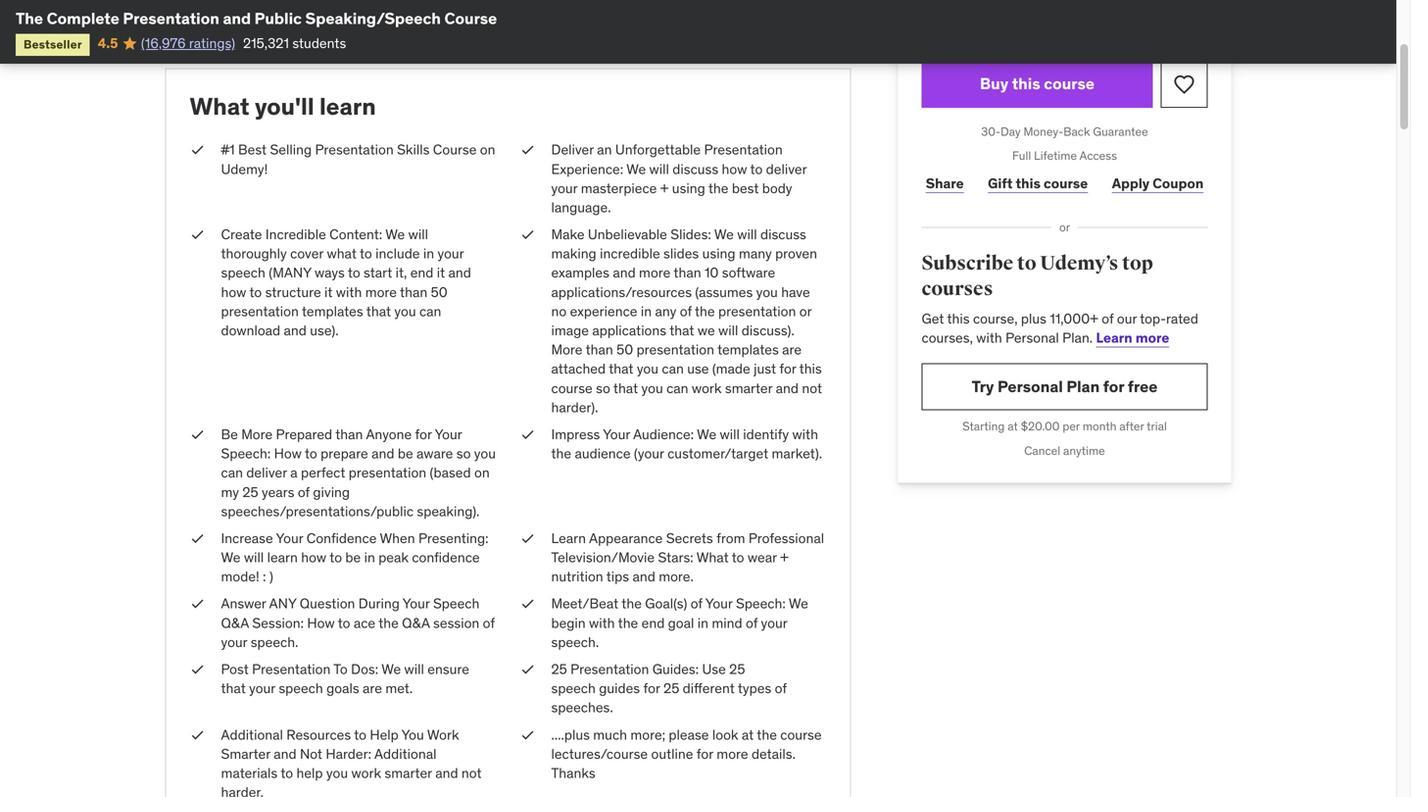 Task type: vqa. For each thing, say whether or not it's contained in the screenshot.
1
no



Task type: describe. For each thing, give the bounding box(es) containing it.
0 vertical spatial what
[[190, 92, 250, 121]]

years
[[262, 483, 295, 501]]

learn for learn appearance secrets from professional television/movie stars:   what to wear + nutrition tips and more.
[[552, 529, 586, 547]]

ways
[[315, 264, 345, 282]]

(made
[[713, 360, 751, 378]]

help
[[297, 764, 323, 782]]

more.
[[659, 568, 694, 586]]

applications
[[593, 322, 667, 339]]

ace
[[354, 614, 376, 632]]

of inside be more prepared than anyone for your speech:   how to prepare and be aware so you can deliver a perfect presentation (based on my 25 years of giving speeches/presentations/public speaking).
[[298, 483, 310, 501]]

mind
[[712, 614, 743, 632]]

on inside be more prepared than anyone for your speech:   how to prepare and be aware so you can deliver a perfect presentation (based on my 25 years of giving speeches/presentations/public speaking).
[[475, 464, 490, 482]]

1 vertical spatial it
[[325, 283, 333, 301]]

templates inside create incredible content:   we will thoroughly cover what to include in your speech (many ways to start it, end it and how to structure it with more than 50 presentation templates that you can download and use).
[[302, 302, 363, 320]]

audience
[[575, 445, 631, 462]]

will inside deliver an unforgettable presentation experience:   we will discuss how to deliver your masterpiece + using the best body language.
[[650, 160, 670, 178]]

will up many
[[738, 226, 758, 243]]

begin
[[552, 614, 586, 632]]

to down what
[[348, 264, 361, 282]]

at inside starting at $20.00 per month after trial cancel anytime
[[1008, 419, 1019, 434]]

market).
[[772, 445, 823, 462]]

how for speech:
[[274, 445, 302, 462]]

customer/target
[[668, 445, 769, 462]]

students
[[293, 34, 346, 52]]

be more prepared than anyone for your speech:   how to prepare and be aware so you can deliver a perfect presentation (based on my 25 years of giving speeches/presentations/public speaking).
[[221, 426, 496, 520]]

using inside make unbelievable slides:   we will discuss making incredible slides using many proven examples and more than 10 software applications/resources (assumes you have no experience in any of the presentation or image applications that we will discuss). more than 50 presentation templates are attached that you can use (made just for this course so that you can work smarter and not harder).
[[703, 245, 736, 262]]

presentation up the discuss). at the top right of the page
[[719, 302, 797, 320]]

with inside get this course, plus 11,000+ of our top-rated courses, with personal plan.
[[977, 329, 1003, 347]]

for inside be more prepared than anyone for your speech:   how to prepare and be aware so you can deliver a perfect presentation (based on my 25 years of giving speeches/presentations/public speaking).
[[415, 426, 432, 443]]

will right we
[[719, 322, 739, 339]]

speech inside create incredible content:   we will thoroughly cover what to include in your speech (many ways to start it, end it and how to structure it with more than 50 presentation templates that you can download and use).
[[221, 264, 266, 282]]

of inside get this course, plus 11,000+ of our top-rated courses, with personal plan.
[[1102, 310, 1114, 328]]

to inside be more prepared than anyone for your speech:   how to prepare and be aware so you can deliver a perfect presentation (based on my 25 years of giving speeches/presentations/public speaking).
[[305, 445, 317, 462]]

subscribe
[[922, 252, 1014, 276]]

and down the just
[[776, 379, 799, 397]]

learn appearance secrets from professional television/movie stars:   what to wear + nutrition tips and more.
[[552, 529, 825, 586]]

at inside ....plus much more; please look at the course lectures/course outline for more details. thanks
[[742, 726, 754, 744]]

cancel
[[1025, 443, 1061, 458]]

unbelievable
[[588, 226, 668, 243]]

to up harder:
[[354, 726, 367, 744]]

goal
[[668, 614, 695, 632]]

applications/resources
[[552, 283, 692, 301]]

to left help on the left bottom of page
[[281, 764, 293, 782]]

to down content:
[[360, 245, 372, 262]]

speech: inside be more prepared than anyone for your speech:   how to prepare and be aware so you can deliver a perfect presentation (based on my 25 years of giving speeches/presentations/public speaking).
[[221, 445, 271, 462]]

harder:
[[326, 745, 372, 763]]

we inside increase your confidence when presenting: we will learn how to be in peak confidence mode! : )
[[221, 549, 241, 566]]

subscribe to udemy's top courses
[[922, 252, 1154, 301]]

can down use in the top of the page
[[667, 379, 689, 397]]

speech inside post presentation to dos:   we will ensure that your speech goals are met.
[[279, 680, 323, 697]]

to inside the learn appearance secrets from professional television/movie stars:   what to wear + nutrition tips and more.
[[732, 549, 745, 566]]

50 inside make unbelievable slides:   we will discuss making incredible slides using many proven examples and more than 10 software applications/resources (assumes you have no experience in any of the presentation or image applications that we will discuss). more than 50 presentation templates are attached that you can use (made just for this course so that you can work smarter and not harder).
[[617, 341, 634, 358]]

deliver
[[552, 141, 594, 159]]

increase
[[221, 529, 273, 547]]

different
[[683, 680, 735, 697]]

courses,
[[922, 329, 974, 347]]

will inside post presentation to dos:   we will ensure that your speech goals are met.
[[405, 660, 424, 678]]

and left not at the left of the page
[[274, 745, 297, 763]]

than up attached
[[586, 341, 614, 358]]

nutrition
[[552, 568, 604, 586]]

the best
[[709, 179, 759, 197]]

speeches/presentations/public
[[221, 502, 414, 520]]

prepare
[[321, 445, 368, 462]]

215,321
[[243, 34, 289, 52]]

xsmall image for 25
[[520, 660, 536, 679]]

xsmall image for ....plus
[[520, 725, 536, 745]]

deliver inside be more prepared than anyone for your speech:   how to prepare and be aware so you can deliver a perfect presentation (based on my 25 years of giving speeches/presentations/public speaking).
[[246, 464, 287, 482]]

be
[[221, 426, 238, 443]]

presentation inside post presentation to dos:   we will ensure that your speech goals are met.
[[252, 660, 331, 678]]

help
[[370, 726, 399, 744]]

q&a
[[221, 614, 249, 632]]

215,321 students
[[243, 34, 346, 52]]

presentation inside the "#1 best selling presentation skills course on udemy!"
[[315, 141, 394, 159]]

in inside make unbelievable slides:   we will discuss making incredible slides using many proven examples and more than 10 software applications/resources (assumes you have no experience in any of the presentation or image applications that we will discuss). more than 50 presentation templates are attached that you can use (made just for this course so that you can work smarter and not harder).
[[641, 302, 652, 320]]

of inside make unbelievable slides:   we will discuss making incredible slides using many proven examples and more than 10 software applications/resources (assumes you have no experience in any of the presentation or image applications that we will discuss). more than 50 presentation templates are attached that you can use (made just for this course so that you can work smarter and not harder).
[[680, 302, 692, 320]]

aware
[[417, 445, 453, 462]]

much
[[594, 726, 628, 744]]

work inside additional resources to help you work smarter and not harder:   additional materials to help you work smarter and not harder.
[[351, 764, 381, 782]]

you inside additional resources to help you work smarter and not harder:   additional materials to help you work smarter and not harder.
[[326, 764, 348, 782]]

0 vertical spatial additional
[[221, 726, 283, 744]]

proven
[[776, 245, 818, 262]]

harder).
[[552, 398, 599, 416]]

we inside make unbelievable slides:   we will discuss making incredible slides using many proven examples and more than 10 software applications/resources (assumes you have no experience in any of the presentation or image applications that we will discuss). more than 50 presentation templates are attached that you can use (made just for this course so that you can work smarter and not harder).
[[715, 226, 734, 243]]

course inside the "#1 best selling presentation skills course on udemy!"
[[433, 141, 477, 159]]

goals
[[327, 680, 360, 697]]

the inside impress your audience:   we will identify with the audience (your customer/target market).
[[552, 445, 572, 462]]

perfect
[[301, 464, 346, 482]]

learn more link
[[1097, 329, 1170, 347]]

this for get
[[948, 310, 970, 328]]

what you'll learn
[[190, 92, 376, 121]]

templates inside make unbelievable slides:   we will discuss making incredible slides using many proven examples and more than 10 software applications/resources (assumes you have no experience in any of the presentation or image applications that we will discuss). more than 50 presentation templates are attached that you can use (made just for this course so that you can work smarter and not harder).
[[718, 341, 779, 358]]

(assumes
[[696, 283, 753, 301]]

and up ratings)
[[223, 8, 251, 28]]

speech: inside meet/beat the goal(s) of your speech:   we begin with the end goal in mind of your speech.
[[736, 595, 786, 613]]

dos:
[[351, 660, 379, 678]]

presentation inside create incredible content:   we will thoroughly cover what to include in your speech (many ways to start it, end it and how to structure it with more than 50 presentation templates that you can download and use).
[[221, 302, 299, 320]]

goal(s)
[[645, 595, 688, 613]]

speaking).
[[417, 502, 480, 520]]

for inside make unbelievable slides:   we will discuss making incredible slides using many proven examples and more than 10 software applications/resources (assumes you have no experience in any of the presentation or image applications that we will discuss). more than 50 presentation templates are attached that you can use (made just for this course so that you can work smarter and not harder).
[[780, 360, 797, 378]]

wear
[[748, 549, 777, 566]]

your inside impress your audience:   we will identify with the audience (your customer/target market).
[[603, 426, 631, 443]]

learn inside increase your confidence when presenting: we will learn how to be in peak confidence mode! : )
[[267, 549, 298, 566]]

experience:
[[552, 160, 624, 178]]

the inside make unbelievable slides:   we will discuss making incredible slides using many proven examples and more than 10 software applications/resources (assumes you have no experience in any of the presentation or image applications that we will discuss). more than 50 presentation templates are attached that you can use (made just for this course so that you can work smarter and not harder).
[[695, 302, 715, 320]]

presentation up use in the top of the page
[[637, 341, 715, 358]]

from
[[717, 529, 746, 547]]

try
[[972, 377, 995, 397]]

my
[[221, 483, 239, 501]]

xsmall image for post
[[190, 660, 205, 679]]

xsmall image for deliver
[[520, 140, 536, 160]]

how for session:
[[307, 614, 335, 632]]

that inside create incredible content:   we will thoroughly cover what to include in your speech (many ways to start it, end it and how to structure it with more than 50 presentation templates that you can download and use).
[[367, 302, 391, 320]]

courses
[[922, 277, 994, 301]]

and left use).
[[284, 322, 307, 339]]

resources
[[287, 726, 351, 744]]

what
[[327, 245, 357, 262]]

thanks
[[552, 764, 596, 782]]

for inside 25 presentation guides:   use 25 speech guides for 25 different types of speeches.
[[644, 680, 661, 697]]

for inside ....plus much more; please look at the course lectures/course outline for more details. thanks
[[697, 745, 714, 763]]

post
[[221, 660, 249, 678]]

identify with
[[743, 426, 819, 443]]

your inside be more prepared than anyone for your speech:   how to prepare and be aware so you can deliver a perfect presentation (based on my 25 years of giving speeches/presentations/public speaking).
[[435, 426, 462, 443]]

xsmall image for make
[[520, 225, 536, 244]]

25 left different
[[664, 680, 680, 697]]

television/movie
[[552, 549, 655, 566]]

selling
[[270, 141, 312, 159]]

course down lifetime at the right of page
[[1044, 175, 1089, 192]]

language.
[[552, 199, 611, 216]]

stars:
[[658, 549, 694, 566]]

audience:
[[634, 426, 694, 443]]

gift this course link
[[984, 164, 1093, 203]]

we inside impress your audience:   we will identify with the audience (your customer/target market).
[[697, 426, 717, 443]]

use).
[[310, 322, 339, 339]]

than inside be more prepared than anyone for your speech:   how to prepare and be aware so you can deliver a perfect presentation (based on my 25 years of giving speeches/presentations/public speaking).
[[336, 426, 363, 443]]

attached
[[552, 360, 606, 378]]

personal inside "link"
[[998, 377, 1064, 397]]

best
[[238, 141, 267, 159]]

using inside deliver an unforgettable presentation experience:   we will discuss how to deliver your masterpiece + using the best body language.
[[672, 179, 706, 197]]

presentation inside deliver an unforgettable presentation experience:   we will discuss how to deliver your masterpiece + using the best body language.
[[705, 141, 783, 159]]

try personal plan for free
[[972, 377, 1158, 397]]

course inside ....plus much more; please look at the course lectures/course outline for more details. thanks
[[781, 726, 822, 744]]

top-
[[1141, 310, 1167, 328]]

anytime
[[1064, 443, 1106, 458]]

how for increase your confidence when presenting: we will learn how to be in peak confidence mode! : )
[[301, 549, 327, 566]]

of inside 25 presentation guides:   use 25 speech guides for 25 different types of speeches.
[[775, 680, 787, 697]]

your inside increase your confidence when presenting: we will learn how to be in peak confidence mode! : )
[[276, 529, 303, 547]]

your inside deliver an unforgettable presentation experience:   we will discuss how to deliver your masterpiece + using the best body language.
[[552, 179, 578, 197]]

you down software at the right top
[[757, 283, 778, 301]]

xsmall image for be
[[190, 425, 205, 444]]

your inside create incredible content:   we will thoroughly cover what to include in your speech (many ways to start it, end it and how to structure it with more than 50 presentation templates that you can download and use).
[[438, 245, 464, 262]]

prepared
[[276, 426, 333, 443]]

speaking/speech
[[305, 8, 441, 28]]

more inside make unbelievable slides:   we will discuss making incredible slides using many proven examples and more than 10 software applications/resources (assumes you have no experience in any of the presentation or image applications that we will discuss). more than 50 presentation templates are attached that you can use (made just for this course so that you can work smarter and not harder).
[[552, 341, 583, 358]]

$20.00
[[1021, 419, 1060, 434]]

xsmall image for impress
[[520, 425, 536, 444]]

month
[[1083, 419, 1117, 434]]

during
[[359, 595, 400, 613]]

0 vertical spatial or
[[1060, 220, 1071, 235]]

impress your audience:   we will identify with the audience (your customer/target market).
[[552, 426, 823, 462]]

discuss inside deliver an unforgettable presentation experience:   we will discuss how to deliver your masterpiece + using the best body language.
[[673, 160, 719, 178]]

#1 best selling presentation skills course on udemy!
[[221, 141, 496, 178]]

xsmall image for meet/beat
[[520, 594, 536, 614]]

so inside make unbelievable slides:   we will discuss making incredible slides using many proven examples and more than 10 software applications/resources (assumes you have no experience in any of the presentation or image applications that we will discuss). more than 50 presentation templates are attached that you can use (made just for this course so that you can work smarter and not harder).
[[596, 379, 611, 397]]

(16,976 ratings)
[[141, 34, 235, 52]]

xsmall image for #1
[[190, 140, 205, 160]]

smarter inside additional resources to help you work smarter and not harder:   additional materials to help you work smarter and not harder.
[[385, 764, 432, 782]]

create incredible content:   we will thoroughly cover what to include in your speech (many ways to start it, end it and how to structure it with more than 50 presentation templates that you can download and use).
[[221, 226, 472, 339]]

make unbelievable slides:   we will discuss making incredible slides using many proven examples and more than 10 software applications/resources (assumes you have no experience in any of the presentation or image applications that we will discuss). more than 50 presentation templates are attached that you can use (made just for this course so that you can work smarter and not harder).
[[552, 226, 823, 416]]

more inside be more prepared than anyone for your speech:   how to prepare and be aware so you can deliver a perfect presentation (based on my 25 years of giving speeches/presentations/public speaking).
[[241, 426, 273, 443]]

be inside be more prepared than anyone for your speech:   how to prepare and be aware so you can deliver a perfect presentation (based on my 25 years of giving speeches/presentations/public speaking).
[[398, 445, 413, 462]]

(based
[[430, 464, 471, 482]]

so inside be more prepared than anyone for your speech:   how to prepare and be aware so you can deliver a perfect presentation (based on my 25 years of giving speeches/presentations/public speaking).
[[457, 445, 471, 462]]

and right it,
[[449, 264, 472, 282]]

an
[[597, 141, 612, 159]]

to inside "subscribe to udemy's top courses"
[[1018, 252, 1037, 276]]

more inside ....plus much more; please look at the course lectures/course outline for more details. thanks
[[717, 745, 749, 763]]

your inside answer any question during your speech q&a session:   how to ace the q&a session of your speech.
[[403, 595, 430, 613]]

will inside impress your audience:   we will identify with the audience (your customer/target market).
[[720, 426, 740, 443]]

)
[[270, 568, 273, 586]]

can left use in the top of the page
[[662, 360, 684, 378]]

with inside create incredible content:   we will thoroughly cover what to include in your speech (many ways to start it, end it and how to structure it with more than 50 presentation templates that you can download and use).
[[336, 283, 362, 301]]



Task type: locate. For each thing, give the bounding box(es) containing it.
we inside create incredible content:   we will thoroughly cover what to include in your speech (many ways to start it, end it and how to structure it with more than 50 presentation templates that you can download and use).
[[386, 226, 405, 243]]

25
[[243, 483, 259, 501], [552, 660, 568, 678], [730, 660, 746, 678], [664, 680, 680, 697]]

discuss down unforgettable
[[673, 160, 719, 178]]

starting at $20.00 per month after trial cancel anytime
[[963, 419, 1168, 458]]

discuss up proven
[[761, 226, 807, 243]]

1 horizontal spatial so
[[596, 379, 611, 397]]

unforgettable
[[616, 141, 701, 159]]

you inside create incredible content:   we will thoroughly cover what to include in your speech (many ways to start it, end it and how to structure it with more than 50 presentation templates that you can download and use).
[[395, 302, 416, 320]]

your
[[552, 179, 578, 197], [438, 245, 464, 262], [761, 614, 788, 632], [221, 633, 247, 651], [249, 680, 276, 697]]

0 vertical spatial 50
[[431, 283, 448, 301]]

xsmall image for increase
[[190, 529, 205, 548]]

structure
[[265, 283, 321, 301]]

presentation up (16,976
[[123, 8, 220, 28]]

to inside answer any question during your speech q&a session:   how to ace the q&a session of your speech.
[[338, 614, 350, 632]]

0 horizontal spatial learn
[[267, 549, 298, 566]]

0 vertical spatial so
[[596, 379, 611, 397]]

1 horizontal spatial speech
[[279, 680, 323, 697]]

course
[[1045, 74, 1095, 94], [1044, 175, 1089, 192], [552, 379, 593, 397], [781, 726, 822, 744]]

learn inside the learn appearance secrets from professional television/movie stars:   what to wear + nutrition tips and more.
[[552, 529, 586, 547]]

speeches.
[[552, 699, 614, 716]]

learn
[[320, 92, 376, 121], [267, 549, 298, 566]]

professional
[[749, 529, 825, 547]]

learn
[[1097, 329, 1133, 347], [552, 529, 586, 547]]

25 inside be more prepared than anyone for your speech:   how to prepare and be aware so you can deliver a perfect presentation (based on my 25 years of giving speeches/presentations/public speaking).
[[243, 483, 259, 501]]

be down anyone
[[398, 445, 413, 462]]

xsmall image
[[190, 425, 205, 444], [190, 529, 205, 548], [190, 594, 205, 614], [520, 594, 536, 614], [190, 660, 205, 679]]

are inside post presentation to dos:   we will ensure that your speech goals are met.
[[363, 680, 382, 697]]

more
[[552, 341, 583, 358], [241, 426, 273, 443]]

we inside post presentation to dos:   we will ensure that your speech goals are met.
[[382, 660, 401, 678]]

course inside make unbelievable slides:   we will discuss making incredible slides using many proven examples and more than 10 software applications/resources (assumes you have no experience in any of the presentation or image applications that we will discuss). more than 50 presentation templates are attached that you can use (made just for this course so that you can work smarter and not harder).
[[552, 379, 593, 397]]

0 vertical spatial are
[[783, 341, 802, 358]]

more down top-
[[1136, 329, 1170, 347]]

0 vertical spatial how
[[722, 160, 748, 178]]

11,000+
[[1051, 310, 1099, 328]]

you up audience:
[[642, 379, 664, 397]]

you down applications
[[637, 360, 659, 378]]

tips
[[607, 568, 630, 586]]

end right it,
[[411, 264, 434, 282]]

for inside "link"
[[1104, 377, 1125, 397]]

course
[[445, 8, 497, 28], [433, 141, 477, 159]]

of inside answer any question during your speech q&a session:   how to ace the q&a session of your speech.
[[483, 614, 495, 632]]

this inside make unbelievable slides:   we will discuss making incredible slides using many proven examples and more than 10 software applications/resources (assumes you have no experience in any of the presentation or image applications that we will discuss). more than 50 presentation templates are attached that you can use (made just for this course so that you can work smarter and not harder).
[[800, 360, 822, 378]]

than up prepare
[[336, 426, 363, 443]]

1 vertical spatial discuss
[[761, 226, 807, 243]]

this inside get this course, plus 11,000+ of our top-rated courses, with personal plan.
[[948, 310, 970, 328]]

0 vertical spatial with
[[336, 283, 362, 301]]

presentation up download
[[221, 302, 299, 320]]

to left ace
[[338, 614, 350, 632]]

plus
[[1022, 310, 1047, 328]]

1 vertical spatial on
[[475, 464, 490, 482]]

outline
[[652, 745, 694, 763]]

on inside the "#1 best selling presentation skills course on udemy!"
[[480, 141, 496, 159]]

0 vertical spatial speech
[[221, 264, 266, 282]]

not inside additional resources to help you work smarter and not harder:   additional materials to help you work smarter and not harder.
[[462, 764, 482, 782]]

lectures/course
[[552, 745, 648, 763]]

1 vertical spatial 50
[[617, 341, 634, 358]]

0 vertical spatial smarter
[[725, 379, 773, 397]]

we right slides:
[[715, 226, 734, 243]]

#1
[[221, 141, 235, 159]]

speech left goals at the bottom of the page
[[279, 680, 323, 697]]

can inside create incredible content:   we will thoroughly cover what to include in your speech (many ways to start it, end it and how to structure it with more than 50 presentation templates that you can download and use).
[[420, 302, 442, 320]]

1 horizontal spatial are
[[783, 341, 802, 358]]

25 up speech guides
[[552, 660, 568, 678]]

1 horizontal spatial work
[[692, 379, 722, 397]]

personal down plus
[[1006, 329, 1060, 347]]

0 horizontal spatial what
[[190, 92, 250, 121]]

0 vertical spatial be
[[398, 445, 413, 462]]

personal inside get this course, plus 11,000+ of our top-rated courses, with personal plan.
[[1006, 329, 1060, 347]]

more down image
[[552, 341, 583, 358]]

xsmall image left "post"
[[190, 660, 205, 679]]

additional resources to help you work smarter and not harder:   additional materials to help you work smarter and not harder.
[[221, 726, 482, 797]]

it down ways
[[325, 283, 333, 301]]

how inside increase your confidence when presenting: we will learn how to be in peak confidence mode! : )
[[301, 549, 327, 566]]

presentation left skills
[[315, 141, 394, 159]]

1 vertical spatial be
[[346, 549, 361, 566]]

presentation inside be more prepared than anyone for your speech:   how to prepare and be aware so you can deliver a perfect presentation (based on my 25 years of giving speeches/presentations/public speaking).
[[349, 464, 427, 482]]

of up goal
[[691, 595, 703, 613]]

1 horizontal spatial what
[[697, 549, 729, 566]]

and down work
[[436, 764, 458, 782]]

will
[[650, 160, 670, 178], [409, 226, 428, 243], [738, 226, 758, 243], [719, 322, 739, 339], [720, 426, 740, 443], [244, 549, 264, 566], [405, 660, 424, 678]]

2 vertical spatial how
[[301, 549, 327, 566]]

this inside button
[[1013, 74, 1041, 94]]

end down goal(s)
[[642, 614, 665, 632]]

your down "session:"
[[249, 680, 276, 697]]

0 horizontal spatial with
[[336, 283, 362, 301]]

so up (based
[[457, 445, 471, 462]]

than inside create incredible content:   we will thoroughly cover what to include in your speech (many ways to start it, end it and how to structure it with more than 50 presentation templates that you can download and use).
[[400, 283, 428, 301]]

plan.
[[1063, 329, 1093, 347]]

or inside make unbelievable slides:   we will discuss making incredible slides using many proven examples and more than 10 software applications/resources (assumes you have no experience in any of the presentation or image applications that we will discuss). more than 50 presentation templates are attached that you can use (made just for this course so that you can work smarter and not harder).
[[800, 302, 812, 320]]

how down question
[[307, 614, 335, 632]]

answer
[[221, 595, 266, 613]]

1 horizontal spatial smarter
[[725, 379, 773, 397]]

you
[[757, 283, 778, 301], [395, 302, 416, 320], [637, 360, 659, 378], [642, 379, 664, 397], [474, 445, 496, 462], [326, 764, 348, 782]]

your inside meet/beat the goal(s) of your speech:   we begin with the end goal in mind of your speech.
[[761, 614, 788, 632]]

0 vertical spatial course
[[445, 8, 497, 28]]

1 vertical spatial additional
[[375, 745, 437, 763]]

the up details.
[[757, 726, 777, 744]]

learn up ')'
[[267, 549, 298, 566]]

speech down thoroughly
[[221, 264, 266, 282]]

to
[[334, 660, 348, 678]]

1 speech. from the left
[[251, 633, 299, 651]]

presentation down anyone
[[349, 464, 427, 482]]

to inside increase your confidence when presenting: we will learn how to be in peak confidence mode! : )
[[330, 549, 342, 566]]

with down the course,
[[977, 329, 1003, 347]]

work
[[692, 379, 722, 397], [351, 764, 381, 782]]

the
[[16, 8, 43, 28]]

0 vertical spatial deliver
[[766, 160, 807, 178]]

what up #1
[[190, 92, 250, 121]]

it
[[437, 264, 445, 282], [325, 283, 333, 301]]

0 horizontal spatial not
[[462, 764, 482, 782]]

1 horizontal spatial it
[[437, 264, 445, 282]]

in left peak
[[364, 549, 375, 566]]

will up include
[[409, 226, 428, 243]]

to left structure on the left of the page
[[250, 283, 262, 301]]

0 horizontal spatial how
[[274, 445, 302, 462]]

your right include
[[438, 245, 464, 262]]

course up details.
[[781, 726, 822, 744]]

25 right use
[[730, 660, 746, 678]]

your inside answer any question during your speech q&a session:   how to ace the q&a session of your speech.
[[221, 633, 247, 651]]

1 horizontal spatial or
[[1060, 220, 1071, 235]]

1 vertical spatial more
[[241, 426, 273, 443]]

the inside ....plus much more; please look at the course lectures/course outline for more details. thanks
[[757, 726, 777, 744]]

for right the just
[[780, 360, 797, 378]]

1 vertical spatial or
[[800, 302, 812, 320]]

1 vertical spatial using
[[703, 245, 736, 262]]

peak
[[379, 549, 409, 566]]

work down use in the top of the page
[[692, 379, 722, 397]]

1 horizontal spatial learn
[[1097, 329, 1133, 347]]

complete
[[47, 8, 119, 28]]

templates up use).
[[302, 302, 363, 320]]

0 horizontal spatial are
[[363, 680, 382, 697]]

your right mind
[[761, 614, 788, 632]]

more down incredible
[[639, 264, 671, 282]]

your up q&a session
[[403, 595, 430, 613]]

1 vertical spatial smarter
[[385, 764, 432, 782]]

more inside create incredible content:   we will thoroughly cover what to include in your speech (many ways to start it, end it and how to structure it with more than 50 presentation templates that you can download and use).
[[365, 283, 397, 301]]

templates
[[302, 302, 363, 320], [718, 341, 779, 358]]

we inside deliver an unforgettable presentation experience:   we will discuss how to deliver your masterpiece + using the best body language.
[[627, 160, 646, 178]]

be down confidence
[[346, 549, 361, 566]]

discuss inside make unbelievable slides:   we will discuss making incredible slides using many proven examples and more than 10 software applications/resources (assumes you have no experience in any of the presentation or image applications that we will discuss). more than 50 presentation templates are attached that you can use (made just for this course so that you can work smarter and not harder).
[[761, 226, 807, 243]]

to down confidence
[[330, 549, 342, 566]]

1 vertical spatial not
[[462, 764, 482, 782]]

work inside make unbelievable slides:   we will discuss making incredible slides using many proven examples and more than 10 software applications/resources (assumes you have no experience in any of the presentation or image applications that we will discuss). more than 50 presentation templates are attached that you can use (made just for this course so that you can work smarter and not harder).
[[692, 379, 722, 397]]

will inside create incredible content:   we will thoroughly cover what to include in your speech (many ways to start it, end it and how to structure it with more than 50 presentation templates that you can download and use).
[[409, 226, 428, 243]]

download
[[221, 322, 281, 339]]

0 horizontal spatial be
[[346, 549, 361, 566]]

smarter down you
[[385, 764, 432, 782]]

your inside post presentation to dos:   we will ensure that your speech goals are met.
[[249, 680, 276, 697]]

meet/beat
[[552, 595, 619, 613]]

0 horizontal spatial deliver
[[246, 464, 287, 482]]

learn up television/movie at left
[[552, 529, 586, 547]]

1 vertical spatial personal
[[998, 377, 1064, 397]]

udemy!
[[221, 160, 268, 178]]

or
[[1060, 220, 1071, 235], [800, 302, 812, 320]]

will up met.
[[405, 660, 424, 678]]

0 vertical spatial not
[[802, 379, 823, 397]]

content:
[[330, 226, 383, 243]]

your up mind
[[706, 595, 733, 613]]

1 horizontal spatial discuss
[[761, 226, 807, 243]]

0 horizontal spatial discuss
[[673, 160, 719, 178]]

types
[[738, 680, 772, 697]]

2 speech. from the left
[[552, 633, 599, 651]]

1 vertical spatial learn
[[552, 529, 586, 547]]

deliver inside deliver an unforgettable presentation experience:   we will discuss how to deliver your masterpiece + using the best body language.
[[766, 160, 807, 178]]

gift
[[989, 175, 1013, 192]]

course inside button
[[1045, 74, 1095, 94]]

0 vertical spatial at
[[1008, 419, 1019, 434]]

than down it,
[[400, 283, 428, 301]]

how inside answer any question during your speech q&a session:   how to ace the q&a session of your speech.
[[307, 614, 335, 632]]

end inside create incredible content:   we will thoroughly cover what to include in your speech (many ways to start it, end it and how to structure it with more than 50 presentation templates that you can download and use).
[[411, 264, 434, 282]]

how inside be more prepared than anyone for your speech:   how to prepare and be aware so you can deliver a perfect presentation (based on my 25 years of giving speeches/presentations/public speaking).
[[274, 445, 302, 462]]

the down tips
[[622, 595, 642, 613]]

apply
[[1113, 175, 1150, 192]]

learn for learn more
[[1097, 329, 1133, 347]]

skills
[[397, 141, 430, 159]]

0 horizontal spatial speech:
[[221, 445, 271, 462]]

1 horizontal spatial more
[[552, 341, 583, 358]]

speech:
[[221, 445, 271, 462], [736, 595, 786, 613]]

0 vertical spatial how
[[274, 445, 302, 462]]

your up aware
[[435, 426, 462, 443]]

share button
[[922, 164, 969, 203]]

share
[[926, 175, 965, 192]]

in inside increase your confidence when presenting: we will learn how to be in peak confidence mode! : )
[[364, 549, 375, 566]]

the
[[695, 302, 715, 320], [552, 445, 572, 462], [622, 595, 642, 613], [379, 614, 399, 632], [618, 614, 639, 632], [757, 726, 777, 744]]

deliver up the years
[[246, 464, 287, 482]]

more down start
[[365, 283, 397, 301]]

0 vertical spatial discuss
[[673, 160, 719, 178]]

the down during
[[379, 614, 399, 632]]

you'll
[[255, 92, 314, 121]]

1 vertical spatial speech:
[[736, 595, 786, 613]]

xsmall image for additional
[[190, 725, 205, 745]]

0 vertical spatial it
[[437, 264, 445, 282]]

the up presentation guides:
[[618, 614, 639, 632]]

1 horizontal spatial at
[[1008, 419, 1019, 434]]

try personal plan for free link
[[922, 364, 1209, 411]]

and inside be more prepared than anyone for your speech:   how to prepare and be aware so you can deliver a perfect presentation (based on my 25 years of giving speeches/presentations/public speaking).
[[372, 445, 395, 462]]

1 horizontal spatial templates
[[718, 341, 779, 358]]

1 horizontal spatial additional
[[375, 745, 437, 763]]

are down the discuss). at the top right of the page
[[783, 341, 802, 358]]

this right gift
[[1016, 175, 1041, 192]]

1 horizontal spatial end
[[642, 614, 665, 632]]

speech. down "session:"
[[251, 633, 299, 651]]

with inside meet/beat the goal(s) of your speech:   we begin with the end goal in mind of your speech.
[[589, 614, 615, 632]]

secrets
[[667, 529, 714, 547]]

....plus much more; please look at the course lectures/course outline for more details. thanks
[[552, 726, 822, 782]]

1 horizontal spatial deliver
[[766, 160, 807, 178]]

1 vertical spatial with
[[977, 329, 1003, 347]]

can inside be more prepared than anyone for your speech:   how to prepare and be aware so you can deliver a perfect presentation (based on my 25 years of giving speeches/presentations/public speaking).
[[221, 464, 243, 482]]

personal up $20.00
[[998, 377, 1064, 397]]

get
[[922, 310, 945, 328]]

xsmall image for create
[[190, 225, 205, 244]]

start
[[364, 264, 392, 282]]

2 horizontal spatial how
[[722, 160, 748, 178]]

presentation down "session:"
[[252, 660, 331, 678]]

0 vertical spatial learn
[[320, 92, 376, 121]]

how inside create incredible content:   we will thoroughly cover what to include in your speech (many ways to start it, end it and how to structure it with more than 50 presentation templates that you can download and use).
[[221, 283, 246, 301]]

and inside the learn appearance secrets from professional television/movie stars:   what to wear + nutrition tips and more.
[[633, 568, 656, 586]]

slides
[[664, 245, 699, 262]]

discuss
[[673, 160, 719, 178], [761, 226, 807, 243]]

get this course, plus 11,000+ of our top-rated courses, with personal plan.
[[922, 310, 1199, 347]]

0 vertical spatial work
[[692, 379, 722, 397]]

speech. inside meet/beat the goal(s) of your speech:   we begin with the end goal in mind of your speech.
[[552, 633, 599, 651]]

xsmall image left meet/beat at the left
[[520, 594, 536, 614]]

back
[[1064, 124, 1091, 139]]

additional down you
[[375, 745, 437, 763]]

1 horizontal spatial how
[[301, 549, 327, 566]]

more inside make unbelievable slides:   we will discuss making incredible slides using many proven examples and more than 10 software applications/resources (assumes you have no experience in any of the presentation or image applications that we will discuss). more than 50 presentation templates are attached that you can use (made just for this course so that you can work smarter and not harder).
[[639, 264, 671, 282]]

1 vertical spatial what
[[697, 549, 729, 566]]

xsmall image for learn
[[520, 529, 536, 548]]

0 horizontal spatial work
[[351, 764, 381, 782]]

0 vertical spatial personal
[[1006, 329, 1060, 347]]

or up udemy's
[[1060, 220, 1071, 235]]

1 horizontal spatial how
[[307, 614, 335, 632]]

1 vertical spatial templates
[[718, 341, 779, 358]]

than down "slides"
[[674, 264, 702, 282]]

answer any question during your speech q&a session:   how to ace the q&a session of your speech.
[[221, 595, 495, 651]]

how for deliver an unforgettable presentation experience:   we will discuss how to deliver your masterpiece + using the best body language.
[[722, 160, 748, 178]]

in
[[423, 245, 435, 262], [641, 302, 652, 320], [364, 549, 375, 566], [698, 614, 709, 632]]

we inside meet/beat the goal(s) of your speech:   we begin with the end goal in mind of your speech.
[[789, 595, 809, 613]]

1 vertical spatial course
[[433, 141, 477, 159]]

0 horizontal spatial additional
[[221, 726, 283, 744]]

xsmall image
[[190, 140, 205, 160], [520, 140, 536, 160], [190, 225, 205, 244], [520, 225, 536, 244], [520, 425, 536, 444], [520, 529, 536, 548], [520, 660, 536, 679], [190, 725, 205, 745], [520, 725, 536, 745]]

1 vertical spatial are
[[363, 680, 382, 697]]

it right it,
[[437, 264, 445, 282]]

0 vertical spatial more
[[552, 341, 583, 358]]

meet/beat the goal(s) of your speech:   we begin with the end goal in mind of your speech.
[[552, 595, 809, 651]]

q&a session
[[402, 614, 480, 632]]

of
[[680, 302, 692, 320], [1102, 310, 1114, 328], [298, 483, 310, 501], [691, 595, 703, 613], [483, 614, 495, 632], [746, 614, 758, 632], [775, 680, 787, 697]]

presentation
[[123, 8, 220, 28], [315, 141, 394, 159], [705, 141, 783, 159], [252, 660, 331, 678]]

0 horizontal spatial so
[[457, 445, 471, 462]]

you inside be more prepared than anyone for your speech:   how to prepare and be aware so you can deliver a perfect presentation (based on my 25 years of giving speeches/presentations/public speaking).
[[474, 445, 496, 462]]

1 horizontal spatial with
[[589, 614, 615, 632]]

with down ways
[[336, 283, 362, 301]]

per
[[1063, 419, 1080, 434]]

1 vertical spatial how
[[221, 283, 246, 301]]

this for buy
[[1013, 74, 1041, 94]]

(16,976
[[141, 34, 186, 52]]

after
[[1120, 419, 1145, 434]]

0 horizontal spatial it
[[325, 283, 333, 301]]

met.
[[386, 680, 413, 697]]

just
[[754, 360, 777, 378]]

0 vertical spatial templates
[[302, 302, 363, 320]]

you down harder:
[[326, 764, 348, 782]]

2 horizontal spatial with
[[977, 329, 1003, 347]]

of up speeches/presentations/public
[[298, 483, 310, 501]]

the inside answer any question during your speech q&a session:   how to ace the q&a session of your speech.
[[379, 614, 399, 632]]

to down the prepared
[[305, 445, 317, 462]]

that inside post presentation to dos:   we will ensure that your speech goals are met.
[[221, 680, 246, 697]]

end inside meet/beat the goal(s) of your speech:   we begin with the end goal in mind of your speech.
[[642, 614, 665, 632]]

what inside the learn appearance secrets from professional television/movie stars:   what to wear + nutrition tips and more.
[[697, 549, 729, 566]]

can up my
[[221, 464, 243, 482]]

and up applications/resources
[[613, 264, 636, 282]]

1 horizontal spatial not
[[802, 379, 823, 397]]

your inside meet/beat the goal(s) of your speech:   we begin with the end goal in mind of your speech.
[[706, 595, 733, 613]]

wishlist image
[[1173, 72, 1197, 96]]

0 horizontal spatial more
[[241, 426, 273, 443]]

the up we
[[695, 302, 715, 320]]

cover
[[290, 245, 324, 262]]

speech. inside answer any question during your speech q&a session:   how to ace the q&a session of your speech.
[[251, 633, 299, 651]]

this
[[1013, 74, 1041, 94], [1016, 175, 1041, 192], [948, 310, 970, 328], [800, 360, 822, 378]]

in inside create incredible content:   we will thoroughly cover what to include in your speech (many ways to start it, end it and how to structure it with more than 50 presentation templates that you can download and use).
[[423, 245, 435, 262]]

0 horizontal spatial 50
[[431, 283, 448, 301]]

xsmall image for answer
[[190, 594, 205, 614]]

0 vertical spatial on
[[480, 141, 496, 159]]

1 vertical spatial how
[[307, 614, 335, 632]]

not inside make unbelievable slides:   we will discuss making incredible slides using many proven examples and more than 10 software applications/resources (assumes you have no experience in any of the presentation or image applications that we will discuss). more than 50 presentation templates are attached that you can use (made just for this course so that you can work smarter and not harder).
[[802, 379, 823, 397]]

deliver up body
[[766, 160, 807, 178]]

learn down our
[[1097, 329, 1133, 347]]

0 vertical spatial speech:
[[221, 445, 271, 462]]

presenting:
[[419, 529, 489, 547]]

1 vertical spatial end
[[642, 614, 665, 632]]

your up audience
[[603, 426, 631, 443]]

speech
[[221, 264, 266, 282], [279, 680, 323, 697]]

create
[[221, 226, 262, 243]]

1 horizontal spatial learn
[[320, 92, 376, 121]]

0 horizontal spatial smarter
[[385, 764, 432, 782]]

are inside make unbelievable slides:   we will discuss making incredible slides using many proven examples and more than 10 software applications/resources (assumes you have no experience in any of the presentation or image applications that we will discuss). more than 50 presentation templates are attached that you can use (made just for this course so that you can work smarter and not harder).
[[783, 341, 802, 358]]

top
[[1123, 252, 1154, 276]]

1 horizontal spatial 50
[[617, 341, 634, 358]]

1 vertical spatial so
[[457, 445, 471, 462]]

presentation up the best
[[705, 141, 783, 159]]

software
[[722, 264, 776, 282]]

will up "customer/target"
[[720, 426, 740, 443]]

smarter inside make unbelievable slides:   we will discuss making incredible slides using many proven examples and more than 10 software applications/resources (assumes you have no experience in any of the presentation or image applications that we will discuss). more than 50 presentation templates are attached that you can use (made just for this course so that you can work smarter and not harder).
[[725, 379, 773, 397]]

and
[[223, 8, 251, 28], [449, 264, 472, 282], [613, 264, 636, 282], [284, 322, 307, 339], [776, 379, 799, 397], [372, 445, 395, 462], [633, 568, 656, 586], [274, 745, 297, 763], [436, 764, 458, 782]]

1 vertical spatial deliver
[[246, 464, 287, 482]]

1 vertical spatial speech
[[279, 680, 323, 697]]

how down confidence
[[301, 549, 327, 566]]

we
[[698, 322, 715, 339]]

of right mind
[[746, 614, 758, 632]]

the down impress
[[552, 445, 572, 462]]

how up download
[[221, 283, 246, 301]]

0 horizontal spatial at
[[742, 726, 754, 744]]

for down please
[[697, 745, 714, 763]]

be inside increase your confidence when presenting: we will learn how to be in peak confidence mode! : )
[[346, 549, 361, 566]]

1 horizontal spatial speech.
[[552, 633, 599, 651]]

to inside deliver an unforgettable presentation experience:   we will discuss how to deliver your masterpiece + using the best body language.
[[751, 160, 763, 178]]

50 inside create incredible content:   we will thoroughly cover what to include in your speech (many ways to start it, end it and how to structure it with more than 50 presentation templates that you can download and use).
[[431, 283, 448, 301]]

what down from
[[697, 549, 729, 566]]

this for gift
[[1016, 175, 1041, 192]]

(your
[[634, 445, 665, 462]]

udemy's
[[1041, 252, 1119, 276]]

30-day money-back guarantee full lifetime access
[[982, 124, 1149, 163]]

work
[[427, 726, 459, 744]]

you
[[402, 726, 424, 744]]

post presentation to dos:   we will ensure that your speech goals are met.
[[221, 660, 470, 697]]

starting
[[963, 419, 1005, 434]]

this right buy
[[1013, 74, 1041, 94]]

this right the just
[[800, 360, 822, 378]]

1 horizontal spatial speech:
[[736, 595, 786, 613]]

at right "look"
[[742, 726, 754, 744]]

2 vertical spatial with
[[589, 614, 615, 632]]

0 vertical spatial using
[[672, 179, 706, 197]]

will inside increase your confidence when presenting: we will learn how to be in peak confidence mode! : )
[[244, 549, 264, 566]]

0 horizontal spatial or
[[800, 302, 812, 320]]

speech: up mind
[[736, 595, 786, 613]]

xsmall image left answer
[[190, 594, 205, 614]]

0 vertical spatial learn
[[1097, 329, 1133, 347]]

at left $20.00
[[1008, 419, 1019, 434]]

1 vertical spatial at
[[742, 726, 754, 744]]

smarter down the just
[[725, 379, 773, 397]]

end
[[411, 264, 434, 282], [642, 614, 665, 632]]

in inside meet/beat the goal(s) of your speech:   we begin with the end goal in mind of your speech.
[[698, 614, 709, 632]]

more;
[[631, 726, 666, 744]]

0 horizontal spatial templates
[[302, 302, 363, 320]]



